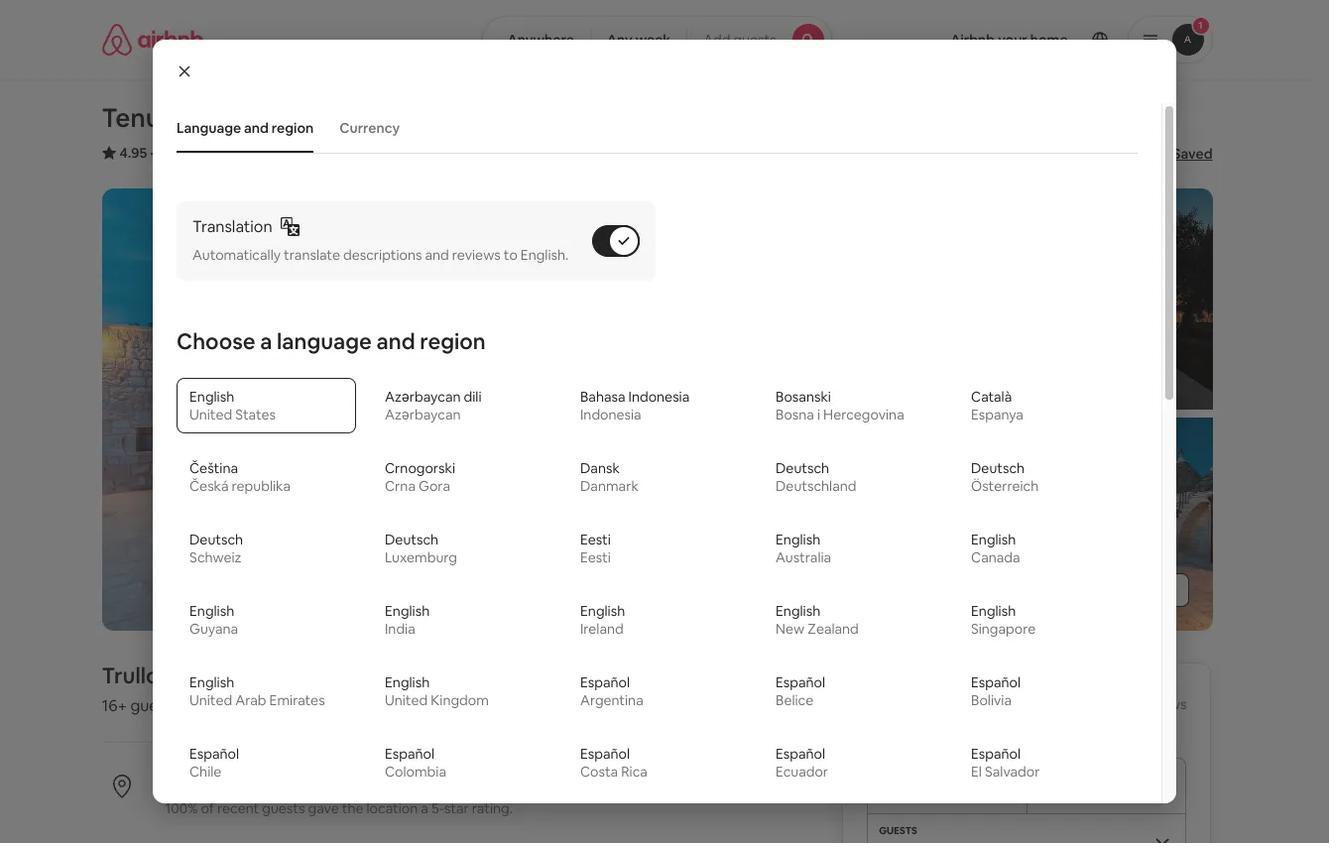 Task type: locate. For each thing, give the bounding box(es) containing it.
and for automatically translate descriptions and reviews to english.
[[425, 246, 449, 264]]

a left 5- in the left of the page
[[421, 800, 429, 818]]

english inside english united arab emirates
[[190, 674, 234, 692]]

english ireland
[[581, 603, 625, 638]]

gora
[[419, 478, 451, 495]]

puglia,
[[326, 144, 369, 162]]

english down schweiz
[[190, 603, 234, 620]]

deutsch luxemburg
[[385, 531, 457, 567]]

english
[[190, 388, 234, 406], [776, 531, 821, 549], [972, 531, 1016, 549], [190, 603, 234, 620], [385, 603, 430, 620], [581, 603, 625, 620], [776, 603, 821, 620], [972, 603, 1016, 620], [190, 674, 234, 692], [385, 674, 430, 692]]

tenuta semeraro trulli image 5 image
[[943, 418, 1213, 631]]

and right 'descriptions'
[[425, 246, 449, 264]]

united inside english united kingdom
[[385, 692, 428, 710]]

español inside español ecuador
[[776, 745, 826, 763]]

region up cisternino,
[[272, 119, 314, 137]]

and right language
[[377, 328, 415, 355]]

trullo hosted by francesco
[[102, 662, 376, 690]]

anywhere button
[[483, 16, 591, 64]]

bolivia
[[972, 692, 1012, 710]]

español down singapore
[[972, 674, 1021, 692]]

canada
[[972, 549, 1021, 567]]

united right 4.5
[[385, 692, 428, 710]]

1 horizontal spatial reviews
[[452, 246, 501, 264]]

0 horizontal spatial location
[[211, 774, 272, 795]]

0 horizontal spatial reviews
[[183, 144, 233, 162]]

español up great
[[190, 745, 239, 763]]

1 horizontal spatial ·
[[241, 144, 244, 165]]

eesti up english ireland at the bottom left of page
[[581, 549, 611, 567]]

english united arab emirates
[[190, 674, 325, 710]]

2 vertical spatial reviews
[[1139, 696, 1187, 714]]

english left states
[[190, 388, 234, 406]]

1 vertical spatial reviews
[[452, 246, 501, 264]]

español down bolivia
[[972, 745, 1021, 763]]

español down baths
[[385, 745, 435, 763]]

español for el
[[972, 745, 1021, 763]]

states
[[235, 406, 276, 424]]

1 horizontal spatial a
[[421, 800, 429, 818]]

bosna
[[776, 406, 815, 424]]

english down luxemburg
[[385, 603, 430, 620]]

republika
[[232, 478, 291, 495]]

guests right add
[[734, 31, 777, 49]]

deutsch for luxemburg
[[385, 531, 439, 549]]

anywhere
[[507, 31, 574, 49]]

1 horizontal spatial region
[[420, 328, 486, 355]]

español
[[581, 674, 630, 692], [776, 674, 826, 692], [972, 674, 1021, 692], [190, 745, 239, 763], [385, 745, 435, 763], [581, 745, 630, 763], [776, 745, 826, 763], [972, 745, 1021, 763]]

guests for add guests
[[734, 31, 777, 49]]

hosted
[[164, 662, 236, 690]]

english inside english guyana
[[190, 603, 234, 620]]

danmark
[[581, 478, 639, 495]]

english down deutschland at bottom right
[[776, 531, 821, 549]]

translate
[[284, 246, 340, 264]]

crnogorski
[[385, 460, 456, 478]]

none search field containing anywhere
[[483, 16, 832, 64]]

translation
[[193, 217, 272, 237]]

tenuta semeraro trulli image 2 image
[[665, 189, 935, 410]]

1 horizontal spatial location
[[367, 800, 418, 818]]

0 vertical spatial and
[[244, 119, 269, 137]]

arab
[[235, 692, 266, 710]]

guests down the trullo
[[130, 696, 179, 716]]

· down language and region
[[241, 144, 244, 165]]

english inside english united kingdom
[[385, 674, 430, 692]]

1 eesti from the top
[[581, 531, 611, 549]]

language
[[177, 119, 241, 137]]

guests left gave on the left
[[262, 800, 305, 818]]

español down belice at the bottom right of page
[[776, 745, 826, 763]]

4.5
[[360, 696, 381, 716]]

10
[[190, 696, 206, 716]]

singapore
[[972, 620, 1036, 638]]

a inside great location 100% of recent guests gave the location a 5-star rating.
[[421, 800, 429, 818]]

region
[[272, 119, 314, 137], [420, 328, 486, 355]]

dansk
[[581, 460, 620, 478]]

español for argentina
[[581, 674, 630, 692]]

indonesia
[[629, 388, 690, 406], [581, 406, 642, 424]]

čeština česká republika
[[190, 460, 291, 495]]

currency button
[[330, 109, 410, 147]]

0 horizontal spatial region
[[272, 119, 314, 137]]

to
[[504, 246, 518, 264]]

photos
[[1127, 582, 1173, 599]]

· left 11
[[289, 696, 292, 716]]

2 horizontal spatial reviews
[[1139, 696, 1187, 714]]

tab list containing language and region
[[167, 103, 1138, 153]]

español inside español costa rica
[[581, 745, 630, 763]]

english down eesti eesti
[[581, 603, 625, 620]]

reviews inside the language and region tab panel
[[452, 246, 501, 264]]

united left states
[[190, 406, 232, 424]]

2 horizontal spatial and
[[425, 246, 449, 264]]

eesti eesti
[[581, 531, 611, 567]]

english inside english australia
[[776, 531, 821, 549]]

4.95 · 138 reviews
[[120, 144, 233, 162]]

english new zealand
[[776, 603, 859, 638]]

english down australia
[[776, 603, 821, 620]]

english inside english united states
[[190, 388, 234, 406]]

0 vertical spatial location
[[211, 774, 272, 795]]

0 vertical spatial guests
[[734, 31, 777, 49]]

· for · 11 beds
[[289, 696, 292, 716]]

eesti
[[581, 531, 611, 549], [581, 549, 611, 567]]

5-
[[432, 800, 444, 818]]

languages dialog
[[153, 40, 1177, 844]]

1 vertical spatial a
[[421, 800, 429, 818]]

deutsch inside deutsch österreich
[[972, 460, 1025, 478]]

1 horizontal spatial and
[[377, 328, 415, 355]]

a inside tab panel
[[260, 328, 272, 355]]

share
[[1093, 145, 1130, 163]]

location up recent
[[211, 774, 272, 795]]

deutsch inside the deutsch deutschland
[[776, 460, 830, 478]]

great location 100% of recent guests gave the location a 5-star rating.
[[165, 774, 513, 818]]

11
[[296, 696, 309, 716]]

by francesco
[[241, 662, 376, 690]]

semeraro
[[191, 101, 309, 135]]

0 horizontal spatial and
[[244, 119, 269, 137]]

english up baths
[[385, 674, 430, 692]]

united inside english united arab emirates
[[190, 692, 232, 710]]

reviews
[[183, 144, 233, 162], [452, 246, 501, 264], [1139, 696, 1187, 714]]

deutsch for schweiz
[[190, 531, 243, 549]]

1 vertical spatial 138
[[1114, 696, 1136, 714]]

deutsch for deutschland
[[776, 460, 830, 478]]

· right 4.95
[[150, 144, 154, 162]]

guests inside great location 100% of recent guests gave the location a 5-star rating.
[[262, 800, 305, 818]]

deutschland
[[776, 478, 857, 495]]

english inside english canada
[[972, 531, 1016, 549]]

tenuta semeraro trulli
[[102, 101, 373, 135]]

english inside english singapore
[[972, 603, 1016, 620]]

united
[[190, 406, 232, 424], [190, 692, 232, 710], [385, 692, 428, 710]]

guests inside button
[[734, 31, 777, 49]]

colombia
[[385, 763, 447, 781]]

english inside the "english new zealand"
[[776, 603, 821, 620]]

the
[[342, 800, 364, 818]]

1 vertical spatial and
[[425, 246, 449, 264]]

english down österreich
[[972, 531, 1016, 549]]

united inside english united states
[[190, 406, 232, 424]]

español for colombia
[[385, 745, 435, 763]]

united down hosted
[[190, 692, 232, 710]]

english for australia
[[776, 531, 821, 549]]

a
[[260, 328, 272, 355], [421, 800, 429, 818]]

español ecuador
[[776, 745, 829, 781]]

tab list
[[167, 103, 1138, 153]]

0 horizontal spatial a
[[260, 328, 272, 355]]

deutsch inside deutsch luxemburg
[[385, 531, 439, 549]]

english guyana
[[190, 603, 238, 638]]

tenuta semeraro trulli image 4 image
[[943, 189, 1213, 410]]

español el salvador
[[972, 745, 1040, 781]]

deutsch down crna
[[385, 531, 439, 549]]

any
[[607, 31, 633, 49]]

english for canada
[[972, 531, 1016, 549]]

a right choose
[[260, 328, 272, 355]]

None search field
[[483, 16, 832, 64]]

deutsch deutschland
[[776, 460, 857, 495]]

español down the 'ireland'
[[581, 674, 630, 692]]

español for belice
[[776, 674, 826, 692]]

deutsch down bosna
[[776, 460, 830, 478]]

0 horizontal spatial guests
[[130, 696, 179, 716]]

eesti down danmark
[[581, 531, 611, 549]]

el
[[972, 763, 982, 781]]

español down argentina
[[581, 745, 630, 763]]

english for singapore
[[972, 603, 1016, 620]]

indonesia up the dansk
[[581, 406, 642, 424]]

region inside button
[[272, 119, 314, 137]]

location
[[211, 774, 272, 795], [367, 800, 418, 818]]

español inside español argentina
[[581, 674, 630, 692]]

español inside the español el salvador
[[972, 745, 1021, 763]]

location right the "the"
[[367, 800, 418, 818]]

any week button
[[590, 16, 688, 64]]

deutsch down the espanya
[[972, 460, 1025, 478]]

0 vertical spatial region
[[272, 119, 314, 137]]

deutsch down 'česká'
[[190, 531, 243, 549]]

1 horizontal spatial guests
[[262, 800, 305, 818]]

español inside español colombia
[[385, 745, 435, 763]]

0 vertical spatial a
[[260, 328, 272, 355]]

guests for 16+ guests
[[130, 696, 179, 716]]

rating.
[[472, 800, 513, 818]]

english up 10 on the left bottom of page
[[190, 674, 234, 692]]

2 horizontal spatial guests
[[734, 31, 777, 49]]

star
[[444, 800, 469, 818]]

region up dili at the left top of page
[[420, 328, 486, 355]]

1 vertical spatial guests
[[130, 696, 179, 716]]

español costa rica
[[581, 745, 648, 781]]

0 vertical spatial 138
[[158, 144, 180, 162]]

english australia
[[776, 531, 832, 567]]

español down new
[[776, 674, 826, 692]]

espanya
[[972, 406, 1024, 424]]

and up cisternino,
[[244, 119, 269, 137]]

1 vertical spatial region
[[420, 328, 486, 355]]

2 vertical spatial and
[[377, 328, 415, 355]]

16+
[[102, 696, 127, 716]]

2 vertical spatial guests
[[262, 800, 305, 818]]

2 horizontal spatial ·
[[289, 696, 292, 716]]

1 horizontal spatial 138
[[1114, 696, 1136, 714]]

salvador
[[985, 763, 1040, 781]]

1 azərbaycan from the top
[[385, 388, 461, 406]]

· cisternino, puglia, italy, italy
[[241, 144, 434, 165]]

english united states
[[190, 388, 276, 424]]

rica
[[621, 763, 648, 781]]

bahasa
[[581, 388, 626, 406]]

tenuta semeraro trulli image 3 image
[[665, 418, 935, 631]]

english down canada on the right
[[972, 603, 1016, 620]]

descriptions
[[343, 246, 422, 264]]



Task type: vqa. For each thing, say whether or not it's contained in the screenshot.
your
no



Task type: describe. For each thing, give the bounding box(es) containing it.
trullo
[[102, 662, 159, 690]]

2 azərbaycan from the top
[[385, 406, 461, 424]]

0 vertical spatial reviews
[[183, 144, 233, 162]]

cisternino,
[[252, 144, 323, 162]]

dansk danmark
[[581, 460, 639, 495]]

currency
[[340, 119, 400, 137]]

español for chile
[[190, 745, 239, 763]]

share button
[[1061, 137, 1138, 171]]

any week
[[607, 31, 671, 49]]

week
[[636, 31, 671, 49]]

english for united arab emirates
[[190, 674, 234, 692]]

united for english united arab emirates
[[190, 692, 232, 710]]

tenuta semeraro trulli image 1 image
[[102, 189, 657, 631]]

choose a language and region
[[177, 328, 486, 355]]

138 reviews
[[1114, 696, 1187, 714]]

català espanya
[[972, 388, 1024, 424]]

ireland
[[581, 620, 624, 638]]

bedrooms
[[210, 696, 285, 716]]

tenuta
[[102, 101, 186, 135]]

español for ecuador
[[776, 745, 826, 763]]

· 11 beds
[[285, 696, 349, 716]]

show all photos button
[[1031, 574, 1189, 607]]

indonesia right the bahasa
[[629, 388, 690, 406]]

guyana
[[190, 620, 238, 638]]

ecuador
[[776, 763, 829, 781]]

kingdom
[[431, 692, 489, 710]]

india
[[385, 620, 416, 638]]

english for united kingdom
[[385, 674, 430, 692]]

new
[[776, 620, 805, 638]]

0 horizontal spatial ·
[[150, 144, 154, 162]]

of
[[201, 800, 214, 818]]

gave
[[308, 800, 339, 818]]

$1,683
[[941, 688, 1007, 715]]

4.95
[[120, 144, 147, 162]]

baths
[[385, 696, 426, 716]]

español chile
[[190, 745, 239, 781]]

language
[[277, 328, 372, 355]]

bosanski bosna i hercegovina
[[776, 388, 905, 424]]

español for costa
[[581, 745, 630, 763]]

beds
[[313, 696, 349, 716]]

english india
[[385, 603, 430, 638]]

čeština
[[190, 460, 238, 478]]

english.
[[521, 246, 569, 264]]

united for english united states
[[190, 406, 232, 424]]

profile element
[[856, 0, 1213, 79]]

belice
[[776, 692, 814, 710]]

united for english united kingdom
[[385, 692, 428, 710]]

region inside tab panel
[[420, 328, 486, 355]]

bosanski
[[776, 388, 831, 406]]

schweiz
[[190, 549, 242, 567]]

español belice
[[776, 674, 826, 710]]

español argentina
[[581, 674, 644, 710]]

and inside button
[[244, 119, 269, 137]]

english canada
[[972, 531, 1021, 567]]

argentina
[[581, 692, 644, 710]]

english for india
[[385, 603, 430, 620]]

add
[[704, 31, 731, 49]]

· for · cisternino, puglia, italy, italy
[[241, 144, 244, 165]]

english for united states
[[190, 388, 234, 406]]

english for guyana
[[190, 603, 234, 620]]

english for new zealand
[[776, 603, 821, 620]]

česká
[[190, 478, 229, 495]]

español bolivia
[[972, 674, 1021, 710]]

choose a language and currency element
[[165, 103, 1150, 844]]

language and region button
[[167, 109, 324, 147]]

luxemburg
[[385, 549, 457, 567]]

language and region tab panel
[[169, 178, 1146, 844]]

i
[[818, 406, 821, 424]]

saved
[[1174, 145, 1213, 163]]

dili
[[464, 388, 482, 406]]

cisternino, puglia, italy, italy button
[[252, 141, 434, 165]]

add guests button
[[687, 16, 832, 64]]

crna
[[385, 478, 416, 495]]

english for ireland
[[581, 603, 625, 620]]

costa
[[581, 763, 618, 781]]

català
[[972, 388, 1012, 406]]

english singapore
[[972, 603, 1036, 638]]

emirates
[[270, 692, 325, 710]]

138 reviews button
[[158, 143, 233, 163]]

language and region
[[177, 119, 314, 137]]

and for choose a language and region
[[377, 328, 415, 355]]

italy,
[[372, 144, 403, 162]]

español for bolivia
[[972, 674, 1021, 692]]

recent
[[217, 800, 259, 818]]

bahasa indonesia indonesia
[[581, 388, 690, 424]]

2 eesti from the top
[[581, 549, 611, 567]]

español colombia
[[385, 745, 447, 781]]

österreich
[[972, 478, 1039, 495]]

10 bedrooms
[[190, 696, 285, 716]]

deutsch for österreich
[[972, 460, 1025, 478]]

automatically
[[193, 246, 281, 264]]

italy
[[406, 144, 434, 162]]

australia
[[776, 549, 832, 567]]

great
[[165, 774, 208, 795]]

tab list inside choose a language and currency element
[[167, 103, 1138, 153]]

crnogorski crna gora
[[385, 460, 456, 495]]

4.5 baths
[[360, 696, 426, 716]]

0 horizontal spatial 138
[[158, 144, 180, 162]]

deutsch schweiz
[[190, 531, 243, 567]]

1 vertical spatial location
[[367, 800, 418, 818]]

add guests
[[704, 31, 777, 49]]



